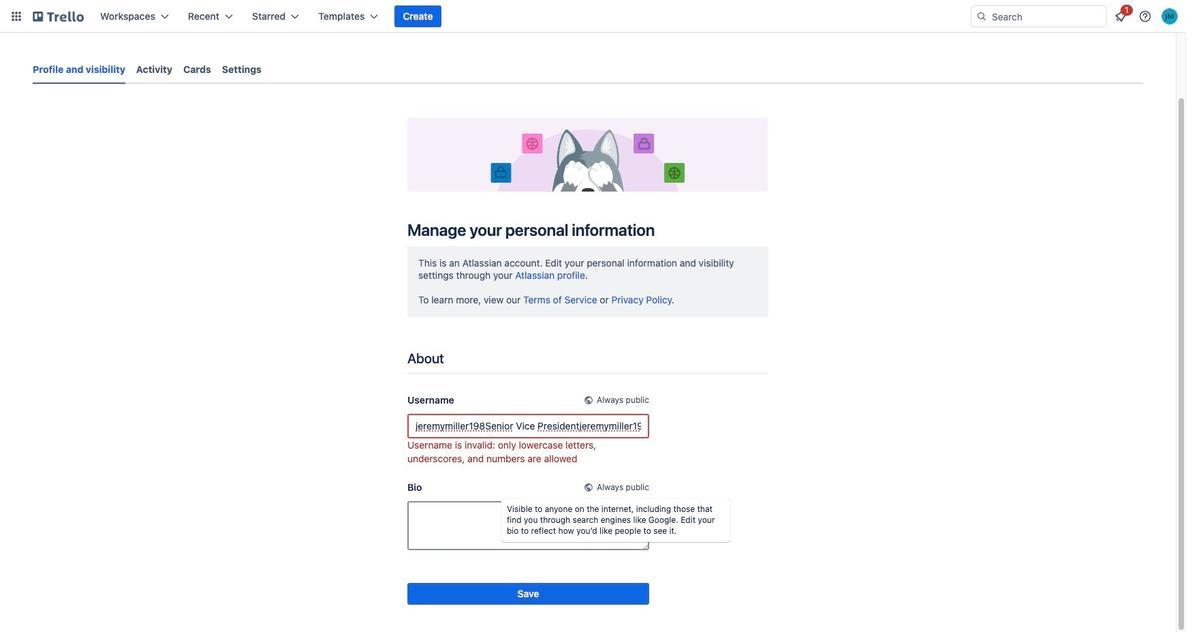 Task type: describe. For each thing, give the bounding box(es) containing it.
primary element
[[0, 0, 1187, 33]]

open information menu image
[[1139, 10, 1153, 23]]



Task type: vqa. For each thing, say whether or not it's contained in the screenshot.
1 Notification Icon
yes



Task type: locate. For each thing, give the bounding box(es) containing it.
jeremy miller (jeremymiller198) image
[[1162, 8, 1179, 25]]

1 notification image
[[1113, 8, 1130, 25]]

search image
[[977, 11, 988, 22]]

tooltip
[[502, 498, 731, 542]]

None text field
[[408, 414, 650, 438], [408, 501, 650, 550], [408, 414, 650, 438], [408, 501, 650, 550]]

Search field
[[988, 7, 1107, 26]]

back to home image
[[33, 5, 84, 27]]



